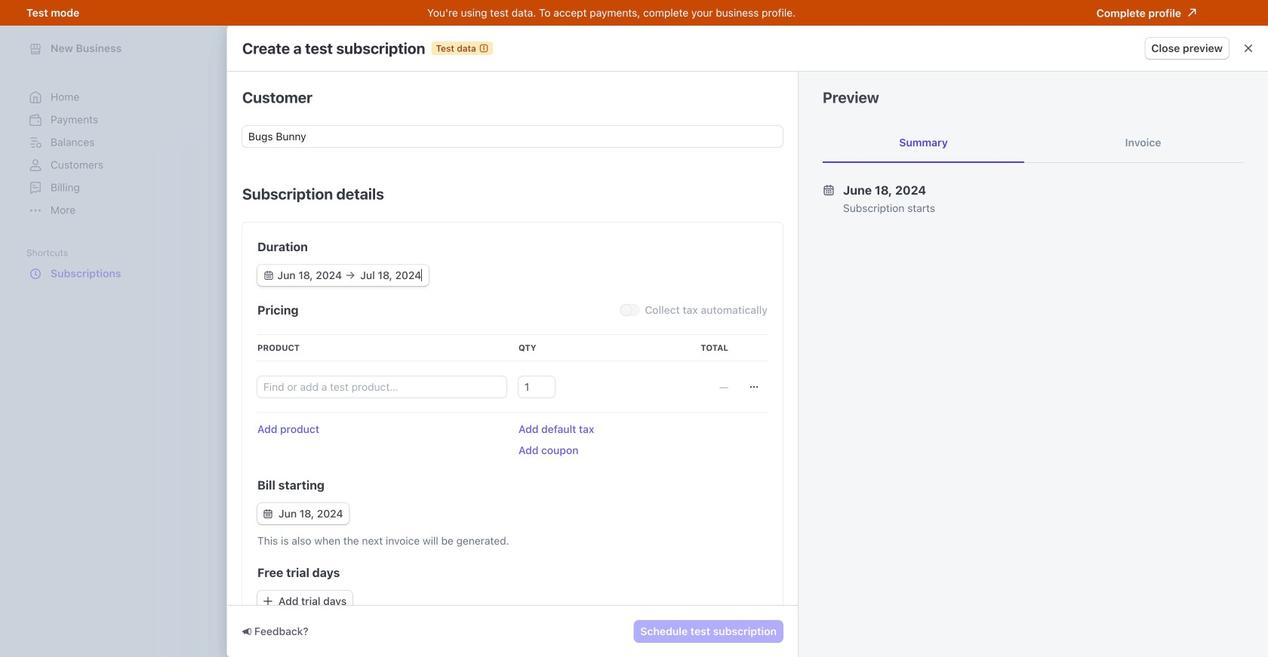 Task type: locate. For each thing, give the bounding box(es) containing it.
None text field
[[519, 377, 555, 398]]

None search field
[[220, 35, 645, 62]]

start date field
[[275, 268, 345, 283]]

end date field
[[356, 268, 426, 283]]

tab list
[[229, 113, 461, 140], [823, 123, 1244, 163], [226, 263, 1200, 301]]

svg image
[[813, 92, 822, 101], [264, 271, 273, 280], [750, 383, 759, 392], [263, 597, 273, 606]]

svg image
[[263, 510, 273, 519]]

dialog
[[206, 25, 1268, 658]]



Task type: describe. For each thing, give the bounding box(es) containing it.
Find or add a test customer… text field
[[242, 126, 783, 147]]

Find or add a test product… text field
[[257, 377, 507, 398]]

close image
[[1244, 44, 1253, 53]]

shortcuts element
[[26, 243, 183, 285]]

core navigation links element
[[26, 86, 183, 222]]



Task type: vqa. For each thing, say whether or not it's contained in the screenshot.
Find Or Add A Test Customer… text box
yes



